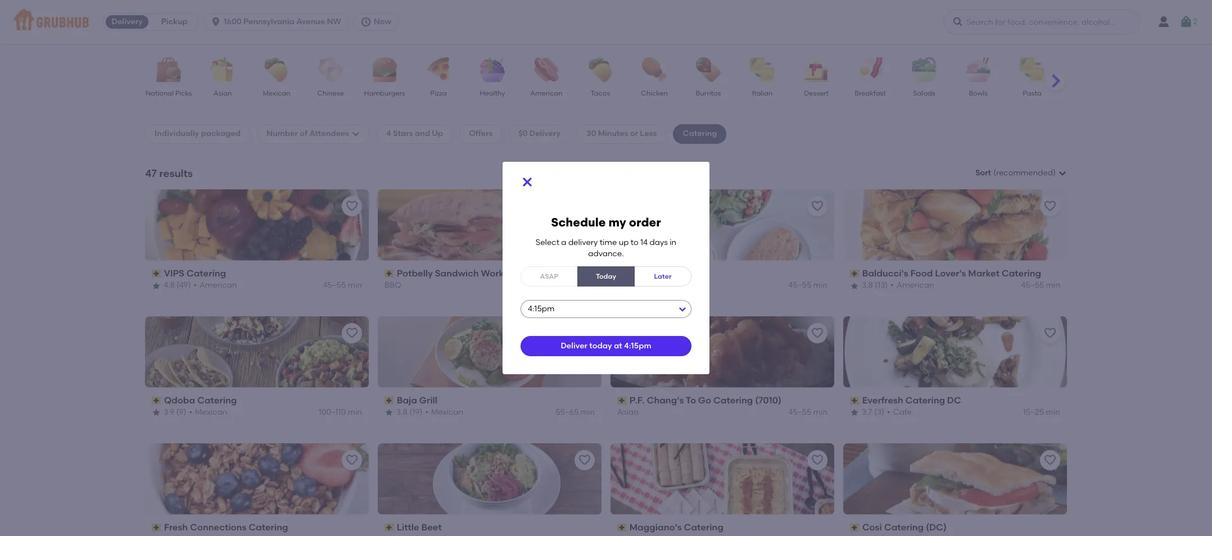 Task type: describe. For each thing, give the bounding box(es) containing it.
everfresh catering dc link
[[850, 395, 1061, 407]]

pizza image
[[419, 57, 458, 82]]

american for vips catering
[[200, 281, 237, 290]]

save this restaurant button for roti catering
[[808, 196, 828, 216]]

less
[[640, 129, 657, 139]]

salads image
[[905, 57, 944, 82]]

catering up the (49)
[[187, 268, 226, 279]]

save this restaurant image for cosi catering (dc)
[[1044, 454, 1057, 467]]

svg image inside 1600 pennsylvania avenue nw 'button'
[[210, 16, 222, 28]]

asap button
[[521, 267, 578, 287]]

(13)
[[875, 281, 888, 290]]

4.8 (49)
[[164, 281, 191, 290]]

a
[[562, 238, 567, 247]]

qdoba catering link
[[152, 395, 362, 407]]

subscription pass image for everfresh catering dc
[[850, 397, 860, 405]]

tacos image
[[581, 57, 620, 82]]

4.8
[[164, 281, 175, 290]]

mexican for baja grill
[[431, 408, 463, 417]]

(49)
[[177, 281, 191, 290]]

national picks image
[[149, 57, 188, 82]]

subscription pass image for little beet
[[385, 524, 395, 532]]

save this restaurant button for little beet
[[575, 450, 595, 471]]

healthy
[[480, 89, 505, 97]]

3.8 for balducci's food lover's market catering
[[862, 281, 873, 290]]

save this restaurant button for everfresh catering dc
[[1041, 323, 1061, 343]]

5–15
[[562, 281, 579, 290]]

• mexican for grill
[[425, 408, 463, 417]]

save this restaurant button for p.f. chang's to go catering (7010)
[[808, 323, 828, 343]]

subscription pass image for balducci's food lover's market catering
[[850, 270, 860, 278]]

(19)
[[410, 408, 423, 417]]

1 vertical spatial chicken
[[664, 281, 695, 290]]

italian image
[[743, 57, 782, 82]]

save this restaurant image for balducci's food lover's market catering
[[1044, 200, 1057, 213]]

roti catering link
[[618, 268, 828, 280]]

chinese image
[[311, 57, 350, 82]]

4.1 (23)
[[629, 281, 655, 290]]

individually
[[155, 129, 199, 139]]

2 button
[[1180, 12, 1198, 32]]

vips catering
[[164, 268, 226, 279]]

subscription pass image for baja grill
[[385, 397, 395, 405]]

go
[[698, 395, 712, 406]]

15–25 min
[[1024, 408, 1061, 417]]

• for everfresh
[[888, 408, 891, 417]]

subscription pass image for fresh connections catering
[[152, 524, 162, 532]]

save this restaurant button for maggiano's catering
[[808, 450, 828, 471]]

chicken image
[[635, 57, 674, 82]]

30 minutes or less
[[587, 129, 657, 139]]

1600
[[224, 17, 242, 26]]

subscription pass image for roti catering
[[618, 270, 628, 278]]

3.8 (13)
[[862, 281, 888, 290]]

and
[[415, 129, 430, 139]]

save this restaurant image for vips catering
[[345, 200, 359, 213]]

save this restaurant button for fresh connections catering
[[342, 450, 362, 471]]

nw
[[327, 17, 341, 26]]

mexican image
[[257, 57, 296, 82]]

cosi catering (dc) link
[[850, 522, 1061, 534]]

in
[[670, 238, 677, 247]]

catering right qdoba
[[197, 395, 237, 406]]

later button
[[634, 267, 692, 287]]

potbelly sandwich works catering link
[[385, 268, 595, 280]]

food
[[911, 268, 933, 279]]

• mexican for catering
[[189, 408, 227, 417]]

2
[[1194, 17, 1198, 26]]

45–55 for p.f. chang's to go catering (7010)
[[789, 408, 812, 417]]

save this restaurant button for baja grill
[[575, 323, 595, 343]]

min for everfresh catering dc
[[1046, 408, 1061, 417]]

pizza
[[430, 89, 447, 97]]

svg image inside 2 button
[[1180, 15, 1194, 29]]

market
[[969, 268, 1000, 279]]

maggiano's catering link
[[618, 522, 828, 534]]

baja grill
[[397, 395, 438, 406]]

qdoba catering
[[164, 395, 237, 406]]

individually packaged
[[155, 129, 241, 139]]

bbq
[[385, 281, 401, 290]]

connections
[[190, 522, 246, 533]]

p.f. chang's to go catering (7010) link
[[618, 395, 828, 407]]

save this restaurant button for vips catering
[[342, 196, 362, 216]]

star icon image for roti
[[618, 282, 627, 291]]

tacos
[[591, 89, 610, 97]]

fresh connections catering link
[[152, 522, 362, 534]]

healthy image
[[473, 57, 512, 82]]

number
[[267, 129, 298, 139]]

4:15pm
[[624, 342, 652, 351]]

1 vertical spatial asian
[[618, 408, 639, 417]]

pickup
[[161, 17, 188, 26]]

cosi
[[863, 522, 882, 533]]

subscription pass image for qdoba catering
[[152, 397, 162, 405]]

subscription pass image for vips catering
[[152, 270, 162, 278]]

everfresh
[[863, 395, 904, 406]]

0 vertical spatial asian
[[214, 89, 232, 97]]

1 horizontal spatial delivery
[[530, 129, 561, 139]]

47
[[145, 167, 157, 180]]

save this restaurant image for p.f. chang's to go catering (7010)
[[811, 327, 825, 340]]

save this restaurant image for roti catering
[[811, 200, 825, 213]]

baja grill link
[[385, 395, 595, 407]]

little
[[397, 522, 419, 533]]

• for qdoba
[[189, 408, 192, 417]]

catering down select
[[511, 268, 550, 279]]

45–55 min for roti catering
[[789, 281, 828, 290]]

star icon image for vips
[[152, 282, 161, 291]]

cafe
[[893, 408, 912, 417]]

55–65
[[556, 408, 579, 417]]

national
[[146, 89, 174, 97]]

svg image
[[360, 16, 372, 28]]

vips catering link
[[152, 268, 362, 280]]

balducci's food lover's market catering link
[[850, 268, 1061, 280]]

star icon image for baja
[[385, 409, 394, 418]]

save this restaurant image for everfresh catering dc
[[1044, 327, 1057, 340]]

schedule my order
[[551, 215, 661, 229]]

subscription pass image for p.f. chang's to go catering (7010)
[[618, 397, 628, 405]]

qdoba
[[164, 395, 195, 406]]

$0
[[519, 129, 528, 139]]

• american for catering
[[194, 281, 237, 290]]

minutes
[[598, 129, 629, 139]]

min for balducci's food lover's market catering
[[1046, 281, 1061, 290]]

save this restaurant button for cosi catering (dc)
[[1041, 450, 1061, 471]]

hamburgers
[[364, 89, 405, 97]]

time
[[600, 238, 617, 247]]

catering right go
[[714, 395, 753, 406]]

star icon image for qdoba
[[152, 409, 161, 418]]

later
[[654, 273, 672, 281]]

min for vips catering
[[348, 281, 362, 290]]

offers
[[469, 129, 493, 139]]

• for balducci's
[[891, 281, 894, 290]]

catering up • chicken
[[650, 268, 689, 279]]

star icon image for balducci's
[[850, 282, 859, 291]]

select
[[536, 238, 560, 247]]

little beet
[[397, 522, 442, 533]]

min for p.f. chang's to go catering (7010)
[[814, 408, 828, 417]]

up
[[619, 238, 629, 247]]

fresh
[[164, 522, 188, 533]]

• for vips
[[194, 281, 197, 290]]

14
[[641, 238, 648, 247]]

45–55 min for balducci's food lover's market catering
[[1022, 281, 1061, 290]]



Task type: locate. For each thing, give the bounding box(es) containing it.
catering right market
[[1002, 268, 1042, 279]]

• american
[[194, 281, 237, 290], [891, 281, 934, 290]]

1 horizontal spatial asian
[[618, 408, 639, 417]]

bowls image
[[959, 57, 998, 82]]

subscription pass image left maggiano's
[[618, 524, 628, 532]]

min for qdoba catering
[[348, 408, 362, 417]]

subscription pass image left roti
[[618, 270, 628, 278]]

30
[[587, 129, 596, 139]]

days
[[650, 238, 668, 247]]

avenue
[[296, 17, 325, 26]]

• for roti
[[658, 281, 661, 290]]

today
[[590, 342, 612, 351]]

0 horizontal spatial asian
[[214, 89, 232, 97]]

select a delivery time up to 14 days in advance.
[[536, 238, 677, 259]]

subscription pass image for maggiano's catering
[[618, 524, 628, 532]]

lover's
[[935, 268, 967, 279]]

dc
[[948, 395, 962, 406]]

delivery inside 'button'
[[112, 17, 143, 26]]

save this restaurant image
[[1044, 200, 1057, 213], [1044, 327, 1057, 340], [578, 454, 592, 467], [1044, 454, 1057, 467]]

subscription pass image for potbelly sandwich works catering
[[385, 270, 395, 278]]

delivery left pickup
[[112, 17, 143, 26]]

attendees
[[310, 129, 349, 139]]

star icon image left 3.8 (13)
[[850, 282, 859, 291]]

save this restaurant image for fresh connections catering
[[345, 454, 359, 467]]

• down later at bottom
[[658, 281, 661, 290]]

pickup button
[[151, 13, 198, 31]]

catering up the cafe
[[906, 395, 945, 406]]

45–55 for balducci's food lover's market catering
[[1022, 281, 1045, 290]]

catering inside 'link'
[[249, 522, 288, 533]]

american
[[531, 89, 563, 97], [200, 281, 237, 290], [897, 281, 934, 290]]

min for potbelly sandwich works catering
[[581, 281, 595, 290]]

subscription pass image left fresh
[[152, 524, 162, 532]]

1600 pennsylvania avenue nw
[[224, 17, 341, 26]]

mexican down grill
[[431, 408, 463, 417]]

3.8 left (13)
[[862, 281, 873, 290]]

pennsylvania
[[244, 17, 295, 26]]

of
[[300, 129, 308, 139]]

bowls
[[969, 89, 988, 97]]

subscription pass image inside 'potbelly sandwich works catering' "link"
[[385, 270, 395, 278]]

45–55 for vips catering
[[323, 281, 346, 290]]

balducci's food lover's market catering
[[863, 268, 1042, 279]]

american for balducci's food lover's market catering
[[897, 281, 934, 290]]

dessert image
[[797, 57, 836, 82]]

main navigation navigation
[[0, 0, 1213, 44]]

up
[[432, 129, 443, 139]]

1 horizontal spatial • american
[[891, 281, 934, 290]]

p.f.
[[630, 395, 645, 406]]

stars
[[393, 129, 413, 139]]

chicken down the chicken image on the right
[[641, 89, 668, 97]]

asian image
[[203, 57, 242, 82]]

picks
[[175, 89, 192, 97]]

•
[[194, 281, 197, 290], [658, 281, 661, 290], [891, 281, 894, 290], [189, 408, 192, 417], [425, 408, 429, 417], [888, 408, 891, 417]]

balducci's
[[863, 268, 909, 279]]

(3)
[[875, 408, 885, 417]]

chicken down later at bottom
[[664, 281, 695, 290]]

asap
[[540, 273, 559, 281]]

1 horizontal spatial • mexican
[[425, 408, 463, 417]]

subscription pass image inside roti catering link
[[618, 270, 628, 278]]

2 horizontal spatial american
[[897, 281, 934, 290]]

0 vertical spatial 3.8
[[862, 281, 873, 290]]

(23)
[[640, 281, 655, 290]]

today button
[[578, 267, 635, 287]]

star icon image left 3.8 (19)
[[385, 409, 394, 418]]

noodles image
[[1067, 57, 1106, 82]]

15–25
[[1024, 408, 1045, 417]]

baja
[[397, 395, 417, 406]]

mexican down qdoba catering
[[195, 408, 227, 417]]

(9)
[[176, 408, 186, 417]]

now button
[[353, 13, 403, 31]]

45–55 min for vips catering
[[323, 281, 362, 290]]

star icon image left 3.9
[[152, 409, 161, 418]]

american image
[[527, 57, 566, 82]]

• american down food
[[891, 281, 934, 290]]

2 horizontal spatial mexican
[[431, 408, 463, 417]]

45–55 for roti catering
[[789, 281, 812, 290]]

0 horizontal spatial • american
[[194, 281, 237, 290]]

4
[[386, 129, 391, 139]]

delivery right $0
[[530, 129, 561, 139]]

subscription pass image left little
[[385, 524, 395, 532]]

fresh connections catering
[[164, 522, 288, 533]]

subscription pass image left cosi
[[850, 524, 860, 532]]

3.9
[[164, 408, 174, 417]]

3.8
[[862, 281, 873, 290], [397, 408, 408, 417]]

subscription pass image
[[152, 270, 162, 278], [618, 397, 628, 405], [850, 397, 860, 405], [385, 524, 395, 532], [850, 524, 860, 532]]

star icon image for everfresh
[[850, 409, 859, 418]]

pasta
[[1023, 89, 1042, 97]]

• mexican down qdoba catering
[[189, 408, 227, 417]]

4 stars and up
[[386, 129, 443, 139]]

catering right connections
[[249, 522, 288, 533]]

deliver today at 4:15pm
[[561, 342, 652, 351]]

• american for food
[[891, 281, 934, 290]]

american down 'vips catering'
[[200, 281, 237, 290]]

subscription pass image
[[385, 270, 395, 278], [618, 270, 628, 278], [850, 270, 860, 278], [152, 397, 162, 405], [385, 397, 395, 405], [152, 524, 162, 532], [618, 524, 628, 532]]

save this restaurant image for little beet
[[578, 454, 592, 467]]

subscription pass image inside qdoba catering "link"
[[152, 397, 162, 405]]

• mexican
[[189, 408, 227, 417], [425, 408, 463, 417]]

grill
[[419, 395, 438, 406]]

1 • mexican from the left
[[189, 408, 227, 417]]

save this restaurant button for balducci's food lover's market catering
[[1041, 196, 1061, 216]]

subscription pass image left the baja
[[385, 397, 395, 405]]

save this restaurant image for maggiano's catering
[[811, 454, 825, 467]]

save this restaurant image for baja grill
[[578, 327, 592, 340]]

roti catering
[[630, 268, 689, 279]]

(dc)
[[926, 522, 947, 533]]

subscription pass image inside p.f. chang's to go catering (7010) "link"
[[618, 397, 628, 405]]

at
[[614, 342, 622, 351]]

schedule
[[551, 215, 606, 229]]

3.8 for baja grill
[[397, 408, 408, 417]]

0 horizontal spatial delivery
[[112, 17, 143, 26]]

star icon image
[[152, 282, 161, 291], [618, 282, 627, 291], [850, 282, 859, 291], [152, 409, 161, 418], [385, 409, 394, 418], [850, 409, 859, 418]]

results
[[159, 167, 193, 180]]

chicken
[[641, 89, 668, 97], [664, 281, 695, 290]]

star icon image left 4.1
[[618, 282, 627, 291]]

subscription pass image up bbq
[[385, 270, 395, 278]]

47 results
[[145, 167, 193, 180]]

burritos image
[[689, 57, 728, 82]]

1 vertical spatial 3.8
[[397, 408, 408, 417]]

• cafe
[[888, 408, 912, 417]]

0 horizontal spatial american
[[200, 281, 237, 290]]

works
[[481, 268, 509, 279]]

dessert
[[804, 89, 829, 97]]

american down food
[[897, 281, 934, 290]]

subscription pass image left vips
[[152, 270, 162, 278]]

american down american image
[[531, 89, 563, 97]]

min for roti catering
[[814, 281, 828, 290]]

subscription pass image left everfresh
[[850, 397, 860, 405]]

burritos
[[696, 89, 721, 97]]

or
[[630, 129, 638, 139]]

45–55 min
[[323, 281, 362, 290], [789, 281, 828, 290], [1022, 281, 1061, 290], [789, 408, 828, 417]]

3.8 down the baja
[[397, 408, 408, 417]]

mexican
[[263, 89, 290, 97], [195, 408, 227, 417], [431, 408, 463, 417]]

catering right cosi
[[885, 522, 924, 533]]

packaged
[[201, 129, 241, 139]]

2 • american from the left
[[891, 281, 934, 290]]

5–15 min
[[562, 281, 595, 290]]

• mexican down grill
[[425, 408, 463, 417]]

0 vertical spatial delivery
[[112, 17, 143, 26]]

subscription pass image inside the fresh connections catering 'link'
[[152, 524, 162, 532]]

breakfast image
[[851, 57, 890, 82]]

mexican down "mexican" image
[[263, 89, 290, 97]]

subscription pass image inside vips catering link
[[152, 270, 162, 278]]

save this restaurant button for qdoba catering
[[342, 323, 362, 343]]

save this restaurant button
[[342, 196, 362, 216], [808, 196, 828, 216], [1041, 196, 1061, 216], [342, 323, 362, 343], [575, 323, 595, 343], [808, 323, 828, 343], [1041, 323, 1061, 343], [342, 450, 362, 471], [575, 450, 595, 471], [808, 450, 828, 471], [1041, 450, 1061, 471]]

star icon image left 3.7
[[850, 409, 859, 418]]

save this restaurant image
[[345, 200, 359, 213], [811, 200, 825, 213], [345, 327, 359, 340], [578, 327, 592, 340], [811, 327, 825, 340], [345, 454, 359, 467], [811, 454, 825, 467]]

• chicken
[[658, 281, 695, 290]]

1 horizontal spatial 3.8
[[862, 281, 873, 290]]

min
[[348, 281, 362, 290], [581, 281, 595, 290], [814, 281, 828, 290], [1046, 281, 1061, 290], [348, 408, 362, 417], [581, 408, 595, 417], [814, 408, 828, 417], [1046, 408, 1061, 417]]

1 vertical spatial delivery
[[530, 129, 561, 139]]

2 • mexican from the left
[[425, 408, 463, 417]]

subscription pass image left qdoba
[[152, 397, 162, 405]]

breakfast
[[855, 89, 886, 97]]

subscription pass image inside the balducci's food lover's market catering "link"
[[850, 270, 860, 278]]

catering down burritos
[[683, 129, 717, 139]]

• right the (49)
[[194, 281, 197, 290]]

• right (13)
[[891, 281, 894, 290]]

vips
[[164, 268, 184, 279]]

star icon image left 4.8 on the left of page
[[152, 282, 161, 291]]

• right (9)
[[189, 408, 192, 417]]

little beet link
[[385, 522, 595, 534]]

45–55 min for p.f. chang's to go catering (7010)
[[789, 408, 828, 417]]

45–55
[[323, 281, 346, 290], [789, 281, 812, 290], [1022, 281, 1045, 290], [789, 408, 812, 417]]

national picks
[[146, 89, 192, 97]]

• right the (19)
[[425, 408, 429, 417]]

subscription pass image left balducci's
[[850, 270, 860, 278]]

catering right maggiano's
[[684, 522, 724, 533]]

pasta image
[[1013, 57, 1052, 82]]

mexican for qdoba catering
[[195, 408, 227, 417]]

chang's
[[647, 395, 684, 406]]

1 horizontal spatial mexican
[[263, 89, 290, 97]]

• american down 'vips catering'
[[194, 281, 237, 290]]

asian down asian image
[[214, 89, 232, 97]]

advance.
[[588, 249, 624, 259]]

deliver
[[561, 342, 588, 351]]

0 horizontal spatial 3.8
[[397, 408, 408, 417]]

svg image
[[1180, 15, 1194, 29], [210, 16, 222, 28], [953, 16, 964, 28], [352, 130, 361, 139], [521, 175, 534, 189]]

subscription pass image for cosi catering (dc)
[[850, 524, 860, 532]]

maggiano's catering
[[630, 522, 724, 533]]

0 horizontal spatial • mexican
[[189, 408, 227, 417]]

(7010)
[[755, 395, 782, 406]]

maggiano's
[[630, 522, 682, 533]]

• for baja
[[425, 408, 429, 417]]

cosi catering (dc)
[[863, 522, 947, 533]]

0 vertical spatial chicken
[[641, 89, 668, 97]]

100–110 min
[[319, 408, 362, 417]]

subscription pass image inside maggiano's catering link
[[618, 524, 628, 532]]

min for baja grill
[[581, 408, 595, 417]]

1 horizontal spatial american
[[531, 89, 563, 97]]

subscription pass image inside little beet link
[[385, 524, 395, 532]]

• right (3)
[[888, 408, 891, 417]]

0 horizontal spatial mexican
[[195, 408, 227, 417]]

save this restaurant image for qdoba catering
[[345, 327, 359, 340]]

asian down p.f.
[[618, 408, 639, 417]]

subscription pass image left p.f.
[[618, 397, 628, 405]]

subscription pass image inside everfresh catering dc link
[[850, 397, 860, 405]]

1 • american from the left
[[194, 281, 237, 290]]

hamburgers image
[[365, 57, 404, 82]]

subscription pass image inside the cosi catering (dc) link
[[850, 524, 860, 532]]

italian
[[752, 89, 773, 97]]

sandwich
[[435, 268, 479, 279]]

100–110
[[319, 408, 346, 417]]

subscription pass image inside baja grill link
[[385, 397, 395, 405]]

order
[[629, 215, 661, 229]]



Task type: vqa. For each thing, say whether or not it's contained in the screenshot.
1st the •
no



